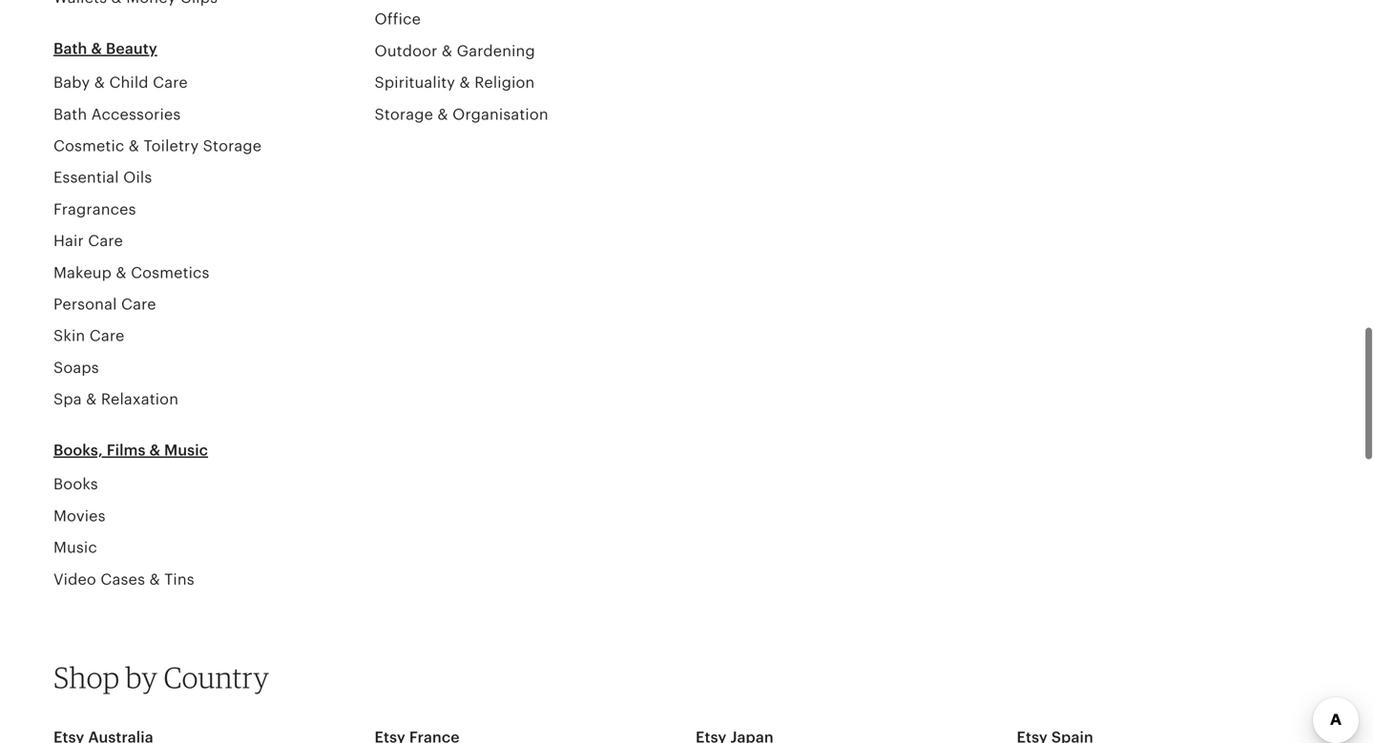 Task type: vqa. For each thing, say whether or not it's contained in the screenshot.
item within the dropdown button
no



Task type: describe. For each thing, give the bounding box(es) containing it.
essential
[[53, 169, 119, 186]]

films
[[107, 442, 146, 459]]

movies
[[53, 508, 106, 525]]

organisation
[[453, 106, 549, 123]]

1 horizontal spatial storage
[[375, 106, 434, 123]]

soaps link
[[53, 359, 99, 376]]

essential oils link
[[53, 169, 152, 186]]

personal care link
[[53, 296, 156, 313]]

& for beauty
[[91, 40, 102, 57]]

office link
[[375, 11, 421, 28]]

1 horizontal spatial music
[[164, 442, 208, 459]]

shop
[[53, 660, 120, 696]]

& left tins
[[149, 571, 160, 588]]

oils
[[123, 169, 152, 186]]

bath & beauty
[[53, 40, 157, 57]]

books, films & music
[[53, 442, 208, 459]]

fragrances link
[[53, 201, 136, 218]]

makeup & cosmetics
[[53, 264, 210, 281]]

personal
[[53, 296, 117, 313]]

skin care
[[53, 328, 125, 345]]

spirituality
[[375, 74, 456, 91]]

& for relaxation
[[86, 391, 97, 408]]

video
[[53, 571, 96, 588]]

makeup
[[53, 264, 112, 281]]

essential oils
[[53, 169, 152, 186]]

baby & child care
[[53, 74, 188, 91]]

personal care
[[53, 296, 156, 313]]

spirituality & religion
[[375, 74, 535, 91]]

& for religion
[[460, 74, 471, 91]]

1 vertical spatial music
[[53, 540, 97, 557]]

cases
[[101, 571, 145, 588]]

hair
[[53, 233, 84, 250]]

child
[[109, 74, 149, 91]]

music link
[[53, 540, 97, 557]]

spa & relaxation
[[53, 391, 179, 408]]

books link
[[53, 476, 98, 493]]

hair care link
[[53, 233, 123, 250]]

& for toiletry
[[129, 137, 139, 155]]

movies link
[[53, 508, 106, 525]]

care for hair care
[[88, 233, 123, 250]]

cosmetics
[[131, 264, 210, 281]]

office
[[375, 11, 421, 28]]

toiletry
[[144, 137, 199, 155]]

& right films
[[149, 442, 160, 459]]

bath accessories link
[[53, 106, 181, 123]]

bath accessories
[[53, 106, 181, 123]]

country
[[164, 660, 269, 696]]

& for gardening
[[442, 42, 453, 60]]



Task type: locate. For each thing, give the bounding box(es) containing it.
books, films & music link
[[53, 442, 208, 459]]

storage down spirituality at the top
[[375, 106, 434, 123]]

cosmetic & toiletry storage
[[53, 137, 262, 155]]

skin
[[53, 328, 85, 345]]

storage & organisation
[[375, 106, 549, 123]]

hair care
[[53, 233, 123, 250]]

1 bath from the top
[[53, 40, 87, 57]]

care for skin care
[[90, 328, 125, 345]]

spirituality & religion link
[[375, 74, 535, 91]]

baby & child care link
[[53, 74, 188, 91]]

beauty
[[106, 40, 157, 57]]

& for organisation
[[438, 106, 449, 123]]

& for child
[[94, 74, 105, 91]]

music
[[164, 442, 208, 459], [53, 540, 97, 557]]

1 vertical spatial storage
[[203, 137, 262, 155]]

storage right toiletry
[[203, 137, 262, 155]]

1 vertical spatial bath
[[53, 106, 87, 123]]

music up video
[[53, 540, 97, 557]]

storage & organisation link
[[375, 106, 549, 123]]

music right films
[[164, 442, 208, 459]]

cosmetic & toiletry storage link
[[53, 137, 262, 155]]

storage
[[375, 106, 434, 123], [203, 137, 262, 155]]

books,
[[53, 442, 103, 459]]

0 vertical spatial music
[[164, 442, 208, 459]]

accessories
[[91, 106, 181, 123]]

baby
[[53, 74, 90, 91]]

& for cosmetics
[[116, 264, 127, 281]]

cosmetic
[[53, 137, 124, 155]]

video cases & tins
[[53, 571, 195, 588]]

& right spa
[[86, 391, 97, 408]]

books
[[53, 476, 98, 493]]

outdoor
[[375, 42, 438, 60]]

fragrances
[[53, 201, 136, 218]]

gardening
[[457, 42, 535, 60]]

2 bath from the top
[[53, 106, 87, 123]]

care down personal care
[[90, 328, 125, 345]]

0 horizontal spatial storage
[[203, 137, 262, 155]]

care down makeup & cosmetics link
[[121, 296, 156, 313]]

spa & relaxation link
[[53, 391, 179, 408]]

& down spirituality & religion link
[[438, 106, 449, 123]]

care
[[153, 74, 188, 91], [88, 233, 123, 250], [121, 296, 156, 313], [90, 328, 125, 345]]

& up the storage & organisation "link"
[[460, 74, 471, 91]]

& left beauty
[[91, 40, 102, 57]]

& down accessories on the left top of page
[[129, 137, 139, 155]]

bath & beauty link
[[53, 40, 157, 57]]

& right baby
[[94, 74, 105, 91]]

care down fragrances
[[88, 233, 123, 250]]

relaxation
[[101, 391, 179, 408]]

& up personal care
[[116, 264, 127, 281]]

skin care link
[[53, 328, 125, 345]]

bath up baby
[[53, 40, 87, 57]]

soaps
[[53, 359, 99, 376]]

by
[[126, 660, 158, 696]]

outdoor & gardening
[[375, 42, 535, 60]]

care right the child on the top
[[153, 74, 188, 91]]

0 vertical spatial bath
[[53, 40, 87, 57]]

spa
[[53, 391, 82, 408]]

shop by country
[[53, 660, 269, 696]]

bath down baby
[[53, 106, 87, 123]]

outdoor & gardening link
[[375, 42, 535, 60]]

0 vertical spatial storage
[[375, 106, 434, 123]]

tins
[[164, 571, 195, 588]]

makeup & cosmetics link
[[53, 264, 210, 281]]

video cases & tins link
[[53, 571, 195, 588]]

&
[[91, 40, 102, 57], [442, 42, 453, 60], [94, 74, 105, 91], [460, 74, 471, 91], [438, 106, 449, 123], [129, 137, 139, 155], [116, 264, 127, 281], [86, 391, 97, 408], [149, 442, 160, 459], [149, 571, 160, 588]]

bath
[[53, 40, 87, 57], [53, 106, 87, 123]]

& up spirituality & religion link
[[442, 42, 453, 60]]

religion
[[475, 74, 535, 91]]

bath for bath & beauty
[[53, 40, 87, 57]]

0 horizontal spatial music
[[53, 540, 97, 557]]

bath for bath accessories
[[53, 106, 87, 123]]

care for personal care
[[121, 296, 156, 313]]



